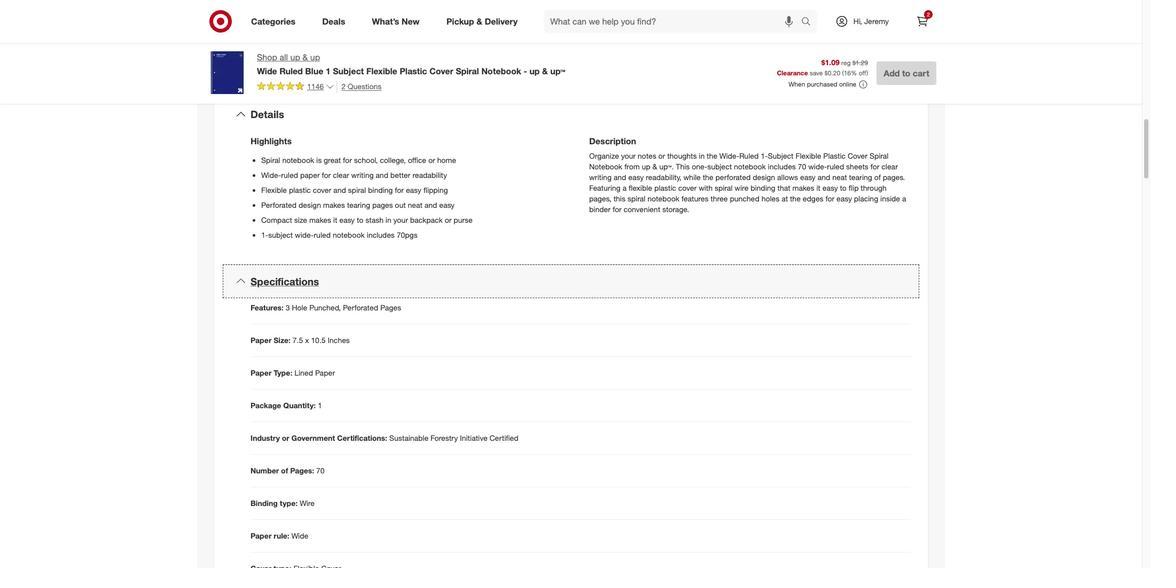 Task type: vqa. For each thing, say whether or not it's contained in the screenshot.
right wide-
yes



Task type: locate. For each thing, give the bounding box(es) containing it.
1 horizontal spatial your
[[621, 151, 636, 160]]

to inside the "description organize your notes or thoughts in the wide-ruled 1-subject flexible plastic cover spiral notebook from up & up™. this one-subject notebook includes 70 wide-ruled sheets for clear writing and easy readability, while the perforated design allows easy and neat tearing of pages. featuring a flexible plastic cover with spiral wire binding that makes it easy to flip through pages, this spiral notebook features three punched holes at the edges for easy placing inside a binder for convenient storage."
[[840, 183, 847, 192]]

or inside the "description organize your notes or thoughts in the wide-ruled 1-subject flexible plastic cover spiral notebook from up & up™. this one-subject notebook includes 70 wide-ruled sheets for clear writing and easy readability, while the perforated design allows easy and neat tearing of pages. featuring a flexible plastic cover with spiral wire binding that makes it easy to flip through pages, this spiral notebook features three punched holes at the edges for easy placing inside a binder for convenient storage."
[[659, 151, 665, 160]]

paper for paper type: lined paper
[[251, 368, 272, 377]]

1 vertical spatial 2
[[342, 82, 346, 91]]

1-
[[761, 151, 768, 160], [261, 230, 268, 239]]

convenient
[[624, 204, 660, 213]]

makes down flexible plastic cover and spiral binding for easy flipping
[[323, 200, 345, 209]]

that
[[778, 183, 791, 192]]

1 right quantity:
[[318, 401, 322, 410]]

paper
[[251, 336, 272, 345], [251, 368, 272, 377], [315, 368, 335, 377], [251, 531, 272, 540]]

1 vertical spatial plastic
[[824, 151, 846, 160]]

1 vertical spatial wide-
[[295, 230, 314, 239]]

a right inside
[[902, 194, 907, 203]]

0 horizontal spatial ruled
[[280, 66, 303, 76]]

includes up the allows
[[768, 162, 796, 171]]

ruled inside the "description organize your notes or thoughts in the wide-ruled 1-subject flexible plastic cover spiral notebook from up & up™. this one-subject notebook includes 70 wide-ruled sheets for clear writing and easy readability, while the perforated design allows easy and neat tearing of pages. featuring a flexible plastic cover with spiral wire binding that makes it easy to flip through pages, this spiral notebook features three punched holes at the edges for easy placing inside a binder for convenient storage."
[[827, 162, 844, 171]]

easy down from
[[629, 172, 644, 181]]

1 horizontal spatial includes
[[768, 162, 796, 171]]

in right stash
[[386, 215, 392, 224]]

0 vertical spatial makes
[[793, 183, 815, 192]]

1 horizontal spatial cover
[[848, 151, 868, 160]]

notebook down organize
[[589, 162, 623, 171]]

x
[[305, 336, 309, 345]]

clear up pages. on the right
[[882, 162, 898, 171]]

0 horizontal spatial includes
[[367, 230, 395, 239]]

& left up™.
[[653, 162, 657, 171]]

better
[[391, 170, 411, 179]]

this inside the "description organize your notes or thoughts in the wide-ruled 1-subject flexible plastic cover spiral notebook from up & up™. this one-subject notebook includes 70 wide-ruled sheets for clear writing and easy readability, while the perforated design allows easy and neat tearing of pages. featuring a flexible plastic cover with spiral wire binding that makes it easy to flip through pages, this spiral notebook features three punched holes at the edges for easy placing inside a binder for convenient storage."
[[614, 194, 626, 203]]

1 vertical spatial ruled
[[740, 151, 759, 160]]

0 horizontal spatial ruled
[[281, 170, 298, 179]]

1 horizontal spatial 1
[[326, 66, 331, 76]]

jeremy
[[865, 17, 889, 26]]

to
[[903, 68, 911, 78], [840, 183, 847, 192], [357, 215, 364, 224]]

notebook inside the "description organize your notes or thoughts in the wide-ruled 1-subject flexible plastic cover spiral notebook from up & up™. this one-subject notebook includes 70 wide-ruled sheets for clear writing and easy readability, while the perforated design allows easy and neat tearing of pages. featuring a flexible plastic cover with spiral wire binding that makes it easy to flip through pages, this spiral notebook features three punched holes at the edges for easy placing inside a binder for convenient storage."
[[589, 162, 623, 171]]

sponsored
[[905, 20, 937, 28]]

0 vertical spatial subject
[[333, 66, 364, 76]]

1 vertical spatial your
[[394, 215, 408, 224]]

plastic up edges
[[824, 151, 846, 160]]

the up one-
[[707, 151, 718, 160]]

0 horizontal spatial plastic
[[400, 66, 427, 76]]

wide-
[[720, 151, 740, 160], [261, 170, 281, 179]]

is
[[316, 155, 322, 164]]

0 horizontal spatial 70
[[316, 466, 325, 475]]

show more images
[[345, 22, 419, 33]]

placing
[[854, 194, 879, 203]]

writing up featuring
[[589, 172, 612, 181]]

1 vertical spatial to
[[840, 183, 847, 192]]

subject up the allows
[[768, 151, 794, 160]]

1 horizontal spatial design
[[753, 172, 775, 181]]

writing down "school," on the top of the page
[[351, 170, 374, 179]]

notes
[[638, 151, 657, 160]]

includes
[[768, 162, 796, 171], [367, 230, 395, 239]]

1 vertical spatial wide-
[[261, 170, 281, 179]]

your down out
[[394, 215, 408, 224]]

0 horizontal spatial wide-
[[295, 230, 314, 239]]

in up one-
[[699, 151, 705, 160]]

0 horizontal spatial writing
[[351, 170, 374, 179]]

1 horizontal spatial neat
[[833, 172, 847, 181]]

wide- up edges
[[809, 162, 827, 171]]

0 vertical spatial this
[[565, 65, 587, 80]]

tearing down flexible plastic cover and spiral binding for easy flipping
[[347, 200, 370, 209]]

binding up holes
[[751, 183, 776, 192]]

about this item
[[527, 65, 616, 80]]

spiral up perforated design makes tearing pages out neat and easy
[[348, 185, 366, 194]]

flipping
[[424, 185, 448, 194]]

0 vertical spatial cover
[[430, 66, 454, 76]]

1 vertical spatial design
[[299, 200, 321, 209]]

binding up 'pages' on the top left of the page
[[368, 185, 393, 194]]

save
[[810, 69, 823, 77]]

for right sheets
[[871, 162, 880, 171]]

1146
[[307, 82, 324, 91]]

of left pages:
[[281, 466, 288, 475]]

1 vertical spatial 1
[[318, 401, 322, 410]]

all
[[280, 52, 288, 63]]

spiral notebook is great for school, college, office or home
[[261, 155, 456, 164]]

reg
[[842, 59, 851, 67]]

ruled up perforated
[[740, 151, 759, 160]]

cover up sheets
[[848, 151, 868, 160]]

1 horizontal spatial ruled
[[740, 151, 759, 160]]

it up 1-subject wide-ruled notebook includes 70pgs on the top of page
[[333, 215, 337, 224]]

0 vertical spatial subject
[[708, 162, 732, 171]]

%
[[851, 69, 857, 77]]

1 vertical spatial subject
[[768, 151, 794, 160]]

1 horizontal spatial 1-
[[761, 151, 768, 160]]

1 vertical spatial in
[[386, 215, 392, 224]]

binding type: wire
[[251, 499, 315, 508]]

perforated up compact
[[261, 200, 297, 209]]

neat
[[833, 172, 847, 181], [408, 200, 423, 209]]

spiral down the pickup
[[456, 66, 479, 76]]

thoughts
[[667, 151, 697, 160]]

2 horizontal spatial ruled
[[827, 162, 844, 171]]

wide- up perforated
[[720, 151, 740, 160]]

features
[[682, 194, 709, 203]]

flexible up compact
[[261, 185, 287, 194]]

1 horizontal spatial perforated
[[343, 303, 378, 312]]

the
[[707, 151, 718, 160], [703, 172, 714, 181], [790, 194, 801, 203]]

1 horizontal spatial plastic
[[824, 151, 846, 160]]

forestry
[[431, 434, 458, 443]]

notebook up storage.
[[648, 194, 680, 203]]

paper size: 7.5 x 10.5 inches
[[251, 336, 350, 345]]

wide- down highlights
[[261, 170, 281, 179]]

1 vertical spatial this
[[614, 194, 626, 203]]

1 vertical spatial tearing
[[347, 200, 370, 209]]

and left better at top
[[376, 170, 388, 179]]

1 inside the 'shop all up & up wide ruled blue 1 subject flexible plastic cover spiral notebook - up & up™'
[[326, 66, 331, 76]]

college,
[[380, 155, 406, 164]]

of up through on the top
[[875, 172, 881, 181]]

package
[[251, 401, 281, 410]]

0 horizontal spatial to
[[357, 215, 364, 224]]

backpack
[[410, 215, 443, 224]]

& inside the "description organize your notes or thoughts in the wide-ruled 1-subject flexible plastic cover spiral notebook from up & up™. this one-subject notebook includes 70 wide-ruled sheets for clear writing and easy readability, while the perforated design allows easy and neat tearing of pages. featuring a flexible plastic cover with spiral wire binding that makes it easy to flip through pages, this spiral notebook features three punched holes at the edges for easy placing inside a binder for convenient storage."
[[653, 162, 657, 171]]

0 vertical spatial 1-
[[761, 151, 768, 160]]

sheets
[[846, 162, 869, 171]]

1 horizontal spatial notebook
[[589, 162, 623, 171]]

1 horizontal spatial plastic
[[655, 183, 676, 192]]

to left flip
[[840, 183, 847, 192]]

it
[[817, 183, 821, 192], [333, 215, 337, 224]]

easy down flip
[[837, 194, 852, 203]]

features:
[[251, 303, 284, 312]]

subject
[[708, 162, 732, 171], [268, 230, 293, 239]]

description organize your notes or thoughts in the wide-ruled 1-subject flexible plastic cover spiral notebook from up & up™. this one-subject notebook includes 70 wide-ruled sheets for clear writing and easy readability, while the perforated design allows easy and neat tearing of pages. featuring a flexible plastic cover with spiral wire binding that makes it easy to flip through pages, this spiral notebook features three punched holes at the edges for easy placing inside a binder for convenient storage.
[[589, 135, 907, 213]]

0 vertical spatial neat
[[833, 172, 847, 181]]

ruled left sheets
[[827, 162, 844, 171]]

a
[[623, 183, 627, 192], [902, 194, 907, 203]]

paper for paper size: 7.5 x 10.5 inches
[[251, 336, 272, 345]]

and up backpack
[[425, 200, 437, 209]]

0 vertical spatial wide
[[257, 66, 277, 76]]

your up from
[[621, 151, 636, 160]]

70 up the allows
[[798, 162, 807, 171]]

)
[[867, 69, 868, 77]]

2
[[927, 11, 930, 18], [342, 82, 346, 91]]

perforated left pages
[[343, 303, 378, 312]]

through
[[861, 183, 887, 192]]

spiral up pages. on the right
[[870, 151, 889, 160]]

paper type: lined paper
[[251, 368, 335, 377]]

1 horizontal spatial writing
[[589, 172, 612, 181]]

1 horizontal spatial in
[[699, 151, 705, 160]]

to left stash
[[357, 215, 364, 224]]

search button
[[797, 10, 822, 35]]

spiral down highlights
[[261, 155, 280, 164]]

to right add
[[903, 68, 911, 78]]

0 horizontal spatial spiral
[[261, 155, 280, 164]]

edges
[[803, 194, 824, 203]]

0 vertical spatial wide-
[[720, 151, 740, 160]]

this left item
[[565, 65, 587, 80]]

purchased
[[807, 80, 838, 88]]

package quantity: 1
[[251, 401, 322, 410]]

subject
[[333, 66, 364, 76], [768, 151, 794, 160]]

1 horizontal spatial a
[[902, 194, 907, 203]]

cover down paper
[[313, 185, 331, 194]]

1 vertical spatial cover
[[848, 151, 868, 160]]

add
[[884, 68, 900, 78]]

features: 3 hole punched, perforated pages
[[251, 303, 401, 312]]

& up 'blue'
[[303, 52, 308, 63]]

up right all
[[290, 52, 300, 63]]

and down wide-ruled paper for clear writing and better readability on the top left
[[333, 185, 346, 194]]

makes inside the "description organize your notes or thoughts in the wide-ruled 1-subject flexible plastic cover spiral notebook from up & up™. this one-subject notebook includes 70 wide-ruled sheets for clear writing and easy readability, while the perforated design allows easy and neat tearing of pages. featuring a flexible plastic cover with spiral wire binding that makes it easy to flip through pages, this spiral notebook features three punched holes at the edges for easy placing inside a binder for convenient storage."
[[793, 183, 815, 192]]

2 inside 2 link
[[927, 11, 930, 18]]

1 horizontal spatial to
[[840, 183, 847, 192]]

0 horizontal spatial notebook
[[482, 66, 521, 76]]

2 inside 2 questions link
[[342, 82, 346, 91]]

makes up edges
[[793, 183, 815, 192]]

or right "industry"
[[282, 434, 289, 443]]

1 vertical spatial neat
[[408, 200, 423, 209]]

1 horizontal spatial of
[[875, 172, 881, 181]]

1 horizontal spatial wide-
[[809, 162, 827, 171]]

& left up™
[[542, 66, 548, 76]]

neat right out
[[408, 200, 423, 209]]

and down from
[[614, 172, 626, 181]]

flexible up the allows
[[796, 151, 822, 160]]

office
[[408, 155, 426, 164]]

0 horizontal spatial design
[[299, 200, 321, 209]]

1 horizontal spatial 70
[[798, 162, 807, 171]]

plastic inside the "description organize your notes or thoughts in the wide-ruled 1-subject flexible plastic cover spiral notebook from up & up™. this one-subject notebook includes 70 wide-ruled sheets for clear writing and easy readability, while the perforated design allows easy and neat tearing of pages. featuring a flexible plastic cover with spiral wire binding that makes it easy to flip through pages, this spiral notebook features three punched holes at the edges for easy placing inside a binder for convenient storage."
[[655, 183, 676, 192]]

or left purse
[[445, 215, 452, 224]]

2 vertical spatial makes
[[309, 215, 331, 224]]

tearing down sheets
[[849, 172, 873, 181]]

2 horizontal spatial flexible
[[796, 151, 822, 160]]

perforated
[[716, 172, 751, 181]]

2 up sponsored
[[927, 11, 930, 18]]

0 horizontal spatial 1-
[[261, 230, 268, 239]]

compact size makes it easy to stash in your backpack or purse
[[261, 215, 473, 224]]

0 horizontal spatial 2
[[342, 82, 346, 91]]

neat down sheets
[[833, 172, 847, 181]]

0 vertical spatial to
[[903, 68, 911, 78]]

school,
[[354, 155, 378, 164]]

inches
[[328, 336, 350, 345]]

1 horizontal spatial flexible
[[366, 66, 397, 76]]

1 right 'blue'
[[326, 66, 331, 76]]

for up out
[[395, 185, 404, 194]]

70pgs
[[397, 230, 418, 239]]

plastic down images
[[400, 66, 427, 76]]

it up edges
[[817, 183, 821, 192]]

0 vertical spatial 2
[[927, 11, 930, 18]]

spiral down flexible
[[628, 194, 646, 203]]

subject down compact
[[268, 230, 293, 239]]

writing inside the "description organize your notes or thoughts in the wide-ruled 1-subject flexible plastic cover spiral notebook from up & up™. this one-subject notebook includes 70 wide-ruled sheets for clear writing and easy readability, while the perforated design allows easy and neat tearing of pages. featuring a flexible plastic cover with spiral wire binding that makes it easy to flip through pages, this spiral notebook features three punched holes at the edges for easy placing inside a binder for convenient storage."
[[589, 172, 612, 181]]

includes inside the "description organize your notes or thoughts in the wide-ruled 1-subject flexible plastic cover spiral notebook from up & up™. this one-subject notebook includes 70 wide-ruled sheets for clear writing and easy readability, while the perforated design allows easy and neat tearing of pages. featuring a flexible plastic cover with spiral wire binding that makes it easy to flip through pages, this spiral notebook features three punched holes at the edges for easy placing inside a binder for convenient storage."
[[768, 162, 796, 171]]

plastic down paper
[[289, 185, 311, 194]]

wide right the rule:
[[291, 531, 308, 540]]

type:
[[280, 499, 298, 508]]

spiral
[[715, 183, 733, 192], [348, 185, 366, 194], [628, 194, 646, 203]]

70 right pages:
[[316, 466, 325, 475]]

what's new link
[[363, 10, 433, 33]]

0.20
[[828, 69, 841, 77]]

includes down stash
[[367, 230, 395, 239]]

writing
[[351, 170, 374, 179], [589, 172, 612, 181]]

punched
[[730, 194, 760, 203]]

cover down the pickup
[[430, 66, 454, 76]]

1 horizontal spatial wide-
[[720, 151, 740, 160]]

1 horizontal spatial subject
[[768, 151, 794, 160]]

plastic down readability, in the top right of the page
[[655, 183, 676, 192]]

0 vertical spatial your
[[621, 151, 636, 160]]

plastic
[[655, 183, 676, 192], [289, 185, 311, 194]]

for down great
[[322, 170, 331, 179]]

1 vertical spatial a
[[902, 194, 907, 203]]

0 horizontal spatial 1
[[318, 401, 322, 410]]

70
[[798, 162, 807, 171], [316, 466, 325, 475]]

while
[[684, 172, 701, 181]]

categories
[[251, 16, 296, 26]]

1 horizontal spatial clear
[[882, 162, 898, 171]]

this down featuring
[[614, 194, 626, 203]]

1146 link
[[257, 81, 335, 94]]

design inside the "description organize your notes or thoughts in the wide-ruled 1-subject flexible plastic cover spiral notebook from up & up™. this one-subject notebook includes 70 wide-ruled sheets for clear writing and easy readability, while the perforated design allows easy and neat tearing of pages. featuring a flexible plastic cover with spiral wire binding that makes it easy to flip through pages, this spiral notebook features three punched holes at the edges for easy placing inside a binder for convenient storage."
[[753, 172, 775, 181]]

spiral up three
[[715, 183, 733, 192]]

0 vertical spatial notebook
[[482, 66, 521, 76]]

notebook
[[482, 66, 521, 76], [589, 162, 623, 171]]

questions
[[348, 82, 382, 91]]

1 vertical spatial subject
[[268, 230, 293, 239]]

pickup
[[447, 16, 474, 26]]

1 vertical spatial the
[[703, 172, 714, 181]]

flexible up questions
[[366, 66, 397, 76]]

2 for 2
[[927, 11, 930, 18]]

ruled
[[827, 162, 844, 171], [281, 170, 298, 179], [314, 230, 331, 239]]

0 horizontal spatial a
[[623, 183, 627, 192]]

neat inside the "description organize your notes or thoughts in the wide-ruled 1-subject flexible plastic cover spiral notebook from up & up™. this one-subject notebook includes 70 wide-ruled sheets for clear writing and easy readability, while the perforated design allows easy and neat tearing of pages. featuring a flexible plastic cover with spiral wire binding that makes it easy to flip through pages, this spiral notebook features three punched holes at the edges for easy placing inside a binder for convenient storage."
[[833, 172, 847, 181]]

paper left type:
[[251, 368, 272, 377]]

tearing
[[849, 172, 873, 181], [347, 200, 370, 209]]

1 horizontal spatial cover
[[678, 183, 697, 192]]

0 horizontal spatial it
[[333, 215, 337, 224]]

up down notes
[[642, 162, 651, 171]]

pages
[[380, 303, 401, 312]]

organize
[[589, 151, 619, 160]]

1 vertical spatial makes
[[323, 200, 345, 209]]

0 horizontal spatial cover
[[430, 66, 454, 76]]

subject inside the "description organize your notes or thoughts in the wide-ruled 1-subject flexible plastic cover spiral notebook from up & up™. this one-subject notebook includes 70 wide-ruled sheets for clear writing and easy readability, while the perforated design allows easy and neat tearing of pages. featuring a flexible plastic cover with spiral wire binding that makes it easy to flip through pages, this spiral notebook features three punched holes at the edges for easy placing inside a binder for convenient storage."
[[708, 162, 732, 171]]

1 vertical spatial 70
[[316, 466, 325, 475]]

16
[[844, 69, 851, 77]]

easy
[[629, 172, 644, 181], [800, 172, 816, 181], [823, 183, 838, 192], [406, 185, 421, 194], [837, 194, 852, 203], [439, 200, 455, 209], [339, 215, 355, 224]]

0 vertical spatial flexible
[[366, 66, 397, 76]]

for
[[343, 155, 352, 164], [871, 162, 880, 171], [322, 170, 331, 179], [395, 185, 404, 194], [826, 194, 835, 203], [613, 204, 622, 213]]

blue
[[305, 66, 323, 76]]

plastic inside the 'shop all up & up wide ruled blue 1 subject flexible plastic cover spiral notebook - up & up™'
[[400, 66, 427, 76]]

notebook left "-"
[[482, 66, 521, 76]]

wide- down size
[[295, 230, 314, 239]]

ruled inside the 'shop all up & up wide ruled blue 1 subject flexible plastic cover spiral notebook - up & up™'
[[280, 66, 303, 76]]

2 for 2 questions
[[342, 82, 346, 91]]

cover inside the "description organize your notes or thoughts in the wide-ruled 1-subject flexible plastic cover spiral notebook from up & up™. this one-subject notebook includes 70 wide-ruled sheets for clear writing and easy readability, while the perforated design allows easy and neat tearing of pages. featuring a flexible plastic cover with spiral wire binding that makes it easy to flip through pages, this spiral notebook features three punched holes at the edges for easy placing inside a binder for convenient storage."
[[848, 151, 868, 160]]

wide- inside the "description organize your notes or thoughts in the wide-ruled 1-subject flexible plastic cover spiral notebook from up & up™. this one-subject notebook includes 70 wide-ruled sheets for clear writing and easy readability, while the perforated design allows easy and neat tearing of pages. featuring a flexible plastic cover with spiral wire binding that makes it easy to flip through pages, this spiral notebook features three punched holes at the edges for easy placing inside a binder for convenient storage."
[[720, 151, 740, 160]]

of inside the "description organize your notes or thoughts in the wide-ruled 1-subject flexible plastic cover spiral notebook from up & up™. this one-subject notebook includes 70 wide-ruled sheets for clear writing and easy readability, while the perforated design allows easy and neat tearing of pages. featuring a flexible plastic cover with spiral wire binding that makes it easy to flip through pages, this spiral notebook features three punched holes at the edges for easy placing inside a binder for convenient storage."
[[875, 172, 881, 181]]

1 horizontal spatial tearing
[[849, 172, 873, 181]]

what's new
[[372, 16, 420, 26]]

paper left the rule:
[[251, 531, 272, 540]]

for right great
[[343, 155, 352, 164]]

certified
[[490, 434, 519, 443]]

ruled down all
[[280, 66, 303, 76]]

ruled down perforated design makes tearing pages out neat and easy
[[314, 230, 331, 239]]

1 horizontal spatial spiral
[[456, 66, 479, 76]]

a left flexible
[[623, 183, 627, 192]]

0 horizontal spatial flexible
[[261, 185, 287, 194]]

it inside the "description organize your notes or thoughts in the wide-ruled 1-subject flexible plastic cover spiral notebook from up & up™. this one-subject notebook includes 70 wide-ruled sheets for clear writing and easy readability, while the perforated design allows easy and neat tearing of pages. featuring a flexible plastic cover with spiral wire binding that makes it easy to flip through pages, this spiral notebook features three punched holes at the edges for easy placing inside a binder for convenient storage."
[[817, 183, 821, 192]]

0 vertical spatial the
[[707, 151, 718, 160]]

the up with
[[703, 172, 714, 181]]

ruled left paper
[[281, 170, 298, 179]]



Task type: describe. For each thing, give the bounding box(es) containing it.
-
[[524, 66, 527, 76]]

images
[[391, 22, 419, 33]]

easy down flipping
[[439, 200, 455, 209]]

readability,
[[646, 172, 682, 181]]

add to cart button
[[877, 61, 937, 85]]

1-subject wide-ruled notebook includes 70pgs
[[261, 230, 418, 239]]

government
[[292, 434, 335, 443]]

wide-ruled paper for clear writing and better readability
[[261, 170, 447, 179]]

0 vertical spatial perforated
[[261, 200, 297, 209]]

1 horizontal spatial spiral
[[628, 194, 646, 203]]

2 link
[[911, 10, 935, 33]]

pages
[[372, 200, 393, 209]]

notebook inside the 'shop all up & up wide ruled blue 1 subject flexible plastic cover spiral notebook - up & up™'
[[482, 66, 521, 76]]

specifications
[[251, 275, 319, 287]]

0 horizontal spatial binding
[[368, 185, 393, 194]]

binding inside the "description organize your notes or thoughts in the wide-ruled 1-subject flexible plastic cover spiral notebook from up & up™. this one-subject notebook includes 70 wide-ruled sheets for clear writing and easy readability, while the perforated design allows easy and neat tearing of pages. featuring a flexible plastic cover with spiral wire binding that makes it easy to flip through pages, this spiral notebook features three punched holes at the edges for easy placing inside a binder for convenient storage."
[[751, 183, 776, 192]]

0 horizontal spatial this
[[565, 65, 587, 80]]

up™
[[551, 66, 566, 76]]

paper for paper rule: wide
[[251, 531, 272, 540]]

and up edges
[[818, 172, 831, 181]]

0 horizontal spatial cover
[[313, 185, 331, 194]]

wide inside the 'shop all up & up wide ruled blue 1 subject flexible plastic cover spiral notebook - up & up™'
[[257, 66, 277, 76]]

storage.
[[663, 204, 689, 213]]

description
[[589, 135, 636, 146]]

hole
[[292, 303, 307, 312]]

0 horizontal spatial wide-
[[261, 170, 281, 179]]

one-
[[692, 162, 708, 171]]

0 horizontal spatial your
[[394, 215, 408, 224]]

wire
[[300, 499, 315, 508]]

at
[[782, 194, 788, 203]]

spiral inside the "description organize your notes or thoughts in the wide-ruled 1-subject flexible plastic cover spiral notebook from up & up™. this one-subject notebook includes 70 wide-ruled sheets for clear writing and easy readability, while the perforated design allows easy and neat tearing of pages. featuring a flexible plastic cover with spiral wire binding that makes it easy to flip through pages, this spiral notebook features three punched holes at the edges for easy placing inside a binder for convenient storage."
[[870, 151, 889, 160]]

0 horizontal spatial of
[[281, 466, 288, 475]]

subject inside the "description organize your notes or thoughts in the wide-ruled 1-subject flexible plastic cover spiral notebook from up & up™. this one-subject notebook includes 70 wide-ruled sheets for clear writing and easy readability, while the perforated design allows easy and neat tearing of pages. featuring a flexible plastic cover with spiral wire binding that makes it easy to flip through pages, this spiral notebook features three punched holes at the edges for easy placing inside a binder for convenient storage."
[[768, 151, 794, 160]]

2 vertical spatial the
[[790, 194, 801, 203]]

makes for your
[[309, 215, 331, 224]]

tearing inside the "description organize your notes or thoughts in the wide-ruled 1-subject flexible plastic cover spiral notebook from up & up™. this one-subject notebook includes 70 wide-ruled sheets for clear writing and easy readability, while the perforated design allows easy and neat tearing of pages. featuring a flexible plastic cover with spiral wire binding that makes it easy to flip through pages, this spiral notebook features three punched holes at the edges for easy placing inside a binder for convenient storage."
[[849, 172, 873, 181]]

size
[[294, 215, 307, 224]]

number
[[251, 466, 279, 475]]

up up 'blue'
[[310, 52, 320, 63]]

notebook up paper
[[282, 155, 314, 164]]

three
[[711, 194, 728, 203]]

purse
[[454, 215, 473, 224]]

1 vertical spatial it
[[333, 215, 337, 224]]

pages.
[[883, 172, 905, 181]]

details button
[[223, 97, 920, 131]]

1 vertical spatial wide
[[291, 531, 308, 540]]

highlights
[[251, 135, 292, 146]]

paper
[[300, 170, 320, 179]]

home
[[437, 155, 456, 164]]

search
[[797, 17, 822, 28]]

0 horizontal spatial in
[[386, 215, 392, 224]]

2 vertical spatial to
[[357, 215, 364, 224]]

notebook down compact size makes it easy to stash in your backpack or purse
[[333, 230, 365, 239]]

cover inside the "description organize your notes or thoughts in the wide-ruled 1-subject flexible plastic cover spiral notebook from up & up™. this one-subject notebook includes 70 wide-ruled sheets for clear writing and easy readability, while the perforated design allows easy and neat tearing of pages. featuring a flexible plastic cover with spiral wire binding that makes it easy to flip through pages, this spiral notebook features three punched holes at the edges for easy placing inside a binder for convenient storage."
[[678, 183, 697, 192]]

$
[[825, 69, 828, 77]]

out
[[395, 200, 406, 209]]

flexible inside the 'shop all up & up wide ruled blue 1 subject flexible plastic cover spiral notebook - up & up™'
[[366, 66, 397, 76]]

your inside the "description organize your notes or thoughts in the wide-ruled 1-subject flexible plastic cover spiral notebook from up & up™. this one-subject notebook includes 70 wide-ruled sheets for clear writing and easy readability, while the perforated design allows easy and neat tearing of pages. featuring a flexible plastic cover with spiral wire binding that makes it easy to flip through pages, this spiral notebook features three punched holes at the edges for easy placing inside a binder for convenient storage."
[[621, 151, 636, 160]]

about
[[527, 65, 562, 80]]

0 horizontal spatial clear
[[333, 170, 349, 179]]

easy down better at top
[[406, 185, 421, 194]]

flexible
[[629, 183, 652, 192]]

item
[[590, 65, 616, 80]]

allows
[[777, 172, 798, 181]]

show
[[345, 22, 367, 33]]

pages,
[[589, 194, 612, 203]]

cover inside the 'shop all up & up wide ruled blue 1 subject flexible plastic cover spiral notebook - up & up™'
[[430, 66, 454, 76]]

70 inside the "description organize your notes or thoughts in the wide-ruled 1-subject flexible plastic cover spiral notebook from up & up™. this one-subject notebook includes 70 wide-ruled sheets for clear writing and easy readability, while the perforated design allows easy and neat tearing of pages. featuring a flexible plastic cover with spiral wire binding that makes it easy to flip through pages, this spiral notebook features three punched holes at the edges for easy placing inside a binder for convenient storage."
[[798, 162, 807, 171]]

in inside the "description organize your notes or thoughts in the wide-ruled 1-subject flexible plastic cover spiral notebook from up & up™. this one-subject notebook includes 70 wide-ruled sheets for clear writing and easy readability, while the perforated design allows easy and neat tearing of pages. featuring a flexible plastic cover with spiral wire binding that makes it easy to flip through pages, this spiral notebook features three punched holes at the edges for easy placing inside a binder for convenient storage."
[[699, 151, 705, 160]]

hi,
[[854, 17, 862, 26]]

pages:
[[290, 466, 314, 475]]

advertisement region
[[584, 0, 937, 19]]

for right binder
[[613, 204, 622, 213]]

what's
[[372, 16, 399, 26]]

specifications button
[[223, 264, 920, 298]]

paper rule: wide
[[251, 531, 308, 540]]

pickup & delivery
[[447, 16, 518, 26]]

cart
[[913, 68, 930, 78]]

holes
[[762, 194, 780, 203]]

to inside button
[[903, 68, 911, 78]]

show more images button
[[338, 15, 426, 39]]

great
[[324, 155, 341, 164]]

easy right the allows
[[800, 172, 816, 181]]

certifications:
[[337, 434, 387, 443]]

flexible inside the "description organize your notes or thoughts in the wide-ruled 1-subject flexible plastic cover spiral notebook from up & up™. this one-subject notebook includes 70 wide-ruled sheets for clear writing and easy readability, while the perforated design allows easy and neat tearing of pages. featuring a flexible plastic cover with spiral wire binding that makes it easy to flip through pages, this spiral notebook features three punched holes at the edges for easy placing inside a binder for convenient storage."
[[796, 151, 822, 160]]

more
[[369, 22, 389, 33]]

ruled inside the "description organize your notes or thoughts in the wide-ruled 1-subject flexible plastic cover spiral notebook from up & up™. this one-subject notebook includes 70 wide-ruled sheets for clear writing and easy readability, while the perforated design allows easy and neat tearing of pages. featuring a flexible plastic cover with spiral wire binding that makes it easy to flip through pages, this spiral notebook features three punched holes at the edges for easy placing inside a binder for convenient storage."
[[740, 151, 759, 160]]

1- inside the "description organize your notes or thoughts in the wide-ruled 1-subject flexible plastic cover spiral notebook from up & up™. this one-subject notebook includes 70 wide-ruled sheets for clear writing and easy readability, while the perforated design allows easy and neat tearing of pages. featuring a flexible plastic cover with spiral wire binding that makes it easy to flip through pages, this spiral notebook features three punched holes at the edges for easy placing inside a binder for convenient storage."
[[761, 151, 768, 160]]

1 vertical spatial includes
[[367, 230, 395, 239]]

with
[[699, 183, 713, 192]]

new
[[402, 16, 420, 26]]

or right office
[[428, 155, 435, 164]]

clear inside the "description organize your notes or thoughts in the wide-ruled 1-subject flexible plastic cover spiral notebook from up & up™. this one-subject notebook includes 70 wide-ruled sheets for clear writing and easy readability, while the perforated design allows easy and neat tearing of pages. featuring a flexible plastic cover with spiral wire binding that makes it easy to flip through pages, this spiral notebook features three punched holes at the edges for easy placing inside a binder for convenient storage."
[[882, 162, 898, 171]]

subject inside the 'shop all up & up wide ruled blue 1 subject flexible plastic cover spiral notebook - up & up™'
[[333, 66, 364, 76]]

$1.09 reg $1.29 clearance save $ 0.20 ( 16 % off )
[[777, 58, 868, 77]]

industry
[[251, 434, 280, 443]]

(
[[842, 69, 844, 77]]

paper right lined
[[315, 368, 335, 377]]

hi, jeremy
[[854, 17, 889, 26]]

easy up 1-subject wide-ruled notebook includes 70pgs on the top of page
[[339, 215, 355, 224]]

binding
[[251, 499, 278, 508]]

0 horizontal spatial tearing
[[347, 200, 370, 209]]

plastic inside the "description organize your notes or thoughts in the wide-ruled 1-subject flexible plastic cover spiral notebook from up & up™. this one-subject notebook includes 70 wide-ruled sheets for clear writing and easy readability, while the perforated design allows easy and neat tearing of pages. featuring a flexible plastic cover with spiral wire binding that makes it easy to flip through pages, this spiral notebook features three punched holes at the edges for easy placing inside a binder for convenient storage."
[[824, 151, 846, 160]]

& right the pickup
[[477, 16, 483, 26]]

1 vertical spatial 1-
[[261, 230, 268, 239]]

from
[[625, 162, 640, 171]]

lined
[[295, 368, 313, 377]]

delivery
[[485, 16, 518, 26]]

easy up edges
[[823, 183, 838, 192]]

makes for easy
[[323, 200, 345, 209]]

up right "-"
[[530, 66, 540, 76]]

1 horizontal spatial ruled
[[314, 230, 331, 239]]

0 horizontal spatial subject
[[268, 230, 293, 239]]

2 vertical spatial flexible
[[261, 185, 287, 194]]

deals link
[[313, 10, 359, 33]]

for right edges
[[826, 194, 835, 203]]

notebook up perforated
[[734, 162, 766, 171]]

quantity:
[[283, 401, 316, 410]]

wide- inside the "description organize your notes or thoughts in the wide-ruled 1-subject flexible plastic cover spiral notebook from up & up™. this one-subject notebook includes 70 wide-ruled sheets for clear writing and easy readability, while the perforated design allows easy and neat tearing of pages. featuring a flexible plastic cover with spiral wire binding that makes it easy to flip through pages, this spiral notebook features three punched holes at the edges for easy placing inside a binder for convenient storage."
[[809, 162, 827, 171]]

readability
[[413, 170, 447, 179]]

0 horizontal spatial plastic
[[289, 185, 311, 194]]

up inside the "description organize your notes or thoughts in the wide-ruled 1-subject flexible plastic cover spiral notebook from up & up™. this one-subject notebook includes 70 wide-ruled sheets for clear writing and easy readability, while the perforated design allows easy and neat tearing of pages. featuring a flexible plastic cover with spiral wire binding that makes it easy to flip through pages, this spiral notebook features three punched holes at the edges for easy placing inside a binder for convenient storage."
[[642, 162, 651, 171]]

sustainable
[[389, 434, 429, 443]]

0 vertical spatial a
[[623, 183, 627, 192]]

0 horizontal spatial spiral
[[348, 185, 366, 194]]

image of wide ruled blue 1 subject flexible plastic cover spiral notebook - up & up™ image
[[206, 51, 248, 94]]

0 horizontal spatial neat
[[408, 200, 423, 209]]

2 horizontal spatial spiral
[[715, 183, 733, 192]]

spiral inside the 'shop all up & up wide ruled blue 1 subject flexible plastic cover spiral notebook - up & up™'
[[456, 66, 479, 76]]

1 vertical spatial perforated
[[343, 303, 378, 312]]

number of pages: 70
[[251, 466, 325, 475]]

clearance
[[777, 69, 808, 77]]

shop all up & up wide ruled blue 1 subject flexible plastic cover spiral notebook - up & up™
[[257, 52, 566, 76]]

rule:
[[274, 531, 289, 540]]

What can we help you find? suggestions appear below search field
[[544, 10, 804, 33]]

initiative
[[460, 434, 488, 443]]

details
[[251, 108, 284, 120]]



